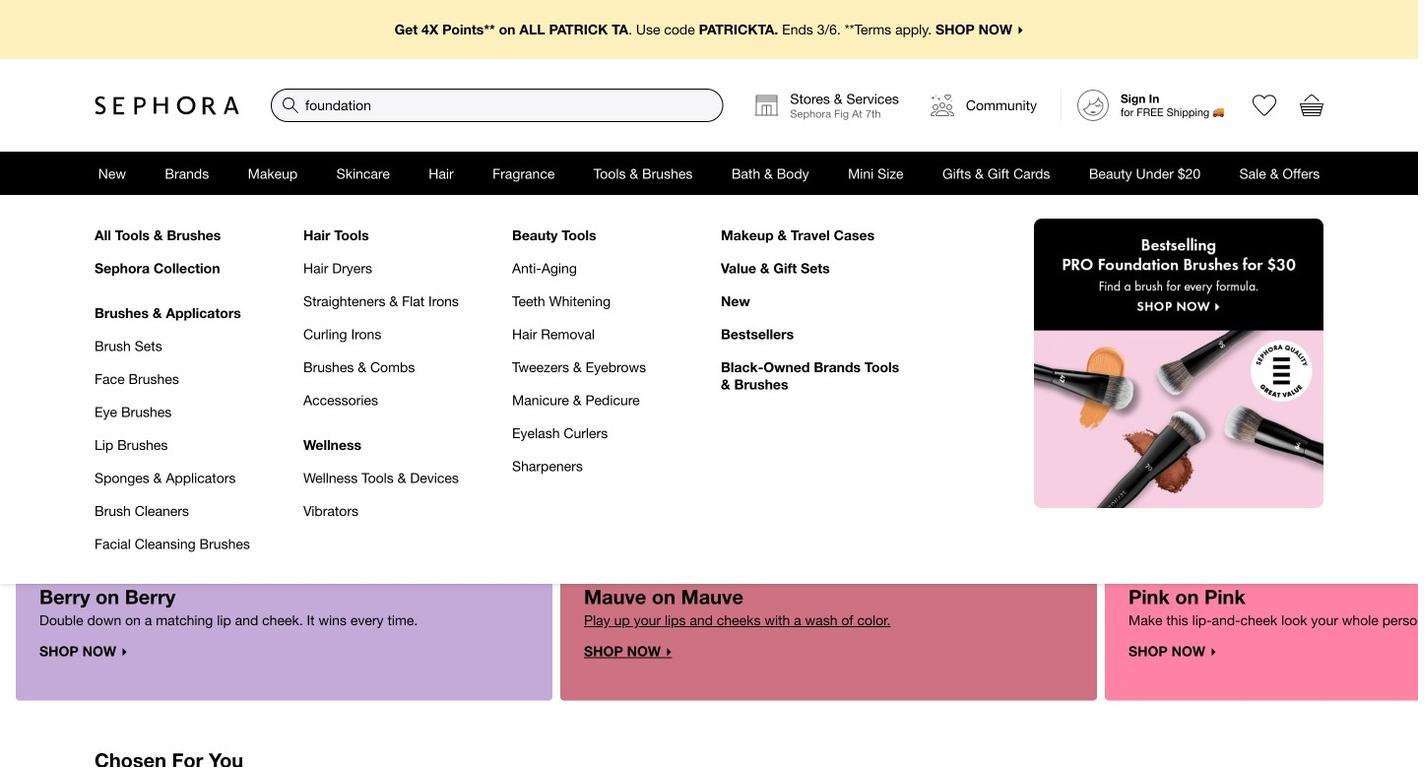 Task type: vqa. For each thing, say whether or not it's contained in the screenshot.
SEPHORA HOMEPAGE image
yes



Task type: locate. For each thing, give the bounding box(es) containing it.
Search search field
[[272, 90, 723, 121]]

None field
[[271, 89, 724, 122]]

sephora homepage image
[[95, 96, 239, 115]]

bestselling pro foundation brushes for $30 | find a brush for every formula. | shop now> | sephora quality great value image
[[1035, 219, 1324, 508]]

None search field
[[271, 89, 724, 122]]



Task type: describe. For each thing, give the bounding box(es) containing it.
go to basket image
[[1301, 94, 1324, 117]]



